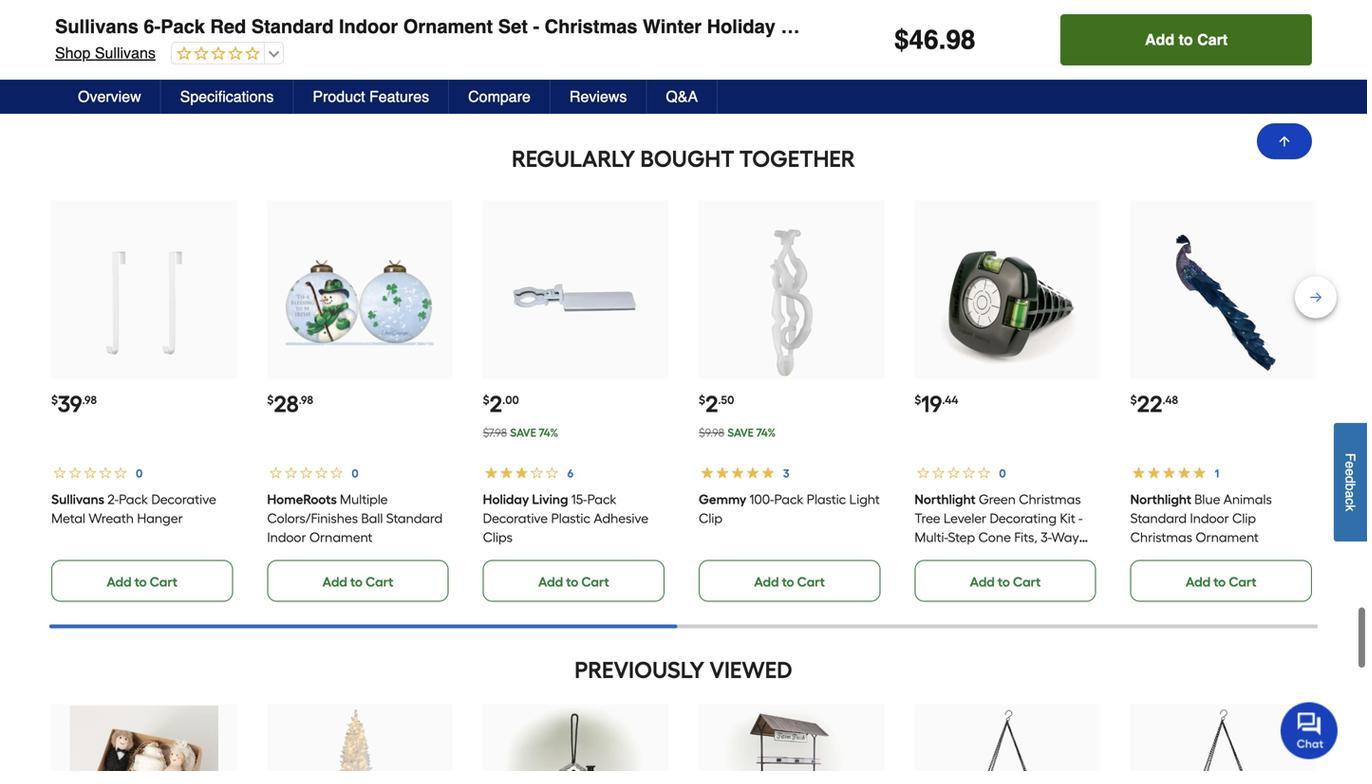 Task type: describe. For each thing, give the bounding box(es) containing it.
add for 19 list item
[[970, 574, 995, 590]]

2 add to cart list item from the left
[[1131, 0, 1316, 72]]

decorative for hanger
[[151, 492, 216, 508]]

pack for 100-pack plastic light clip
[[774, 492, 804, 508]]

add to cart for 19 list item
[[970, 574, 1041, 590]]

previously viewed
[[575, 657, 793, 684]]

2 e from the top
[[1343, 469, 1358, 476]]

2 2 list item from the left
[[699, 201, 884, 602]]

.00
[[502, 393, 519, 407]]

save for $ 2 .50
[[728, 426, 754, 440]]

add to cart link for 19 list item
[[915, 561, 1096, 602]]

add for 39 list item
[[107, 574, 132, 590]]

$ for $ 39 .98
[[51, 393, 58, 407]]

cone
[[979, 530, 1011, 546]]

100-
[[750, 492, 774, 508]]

74% for $ 2 .50
[[756, 426, 776, 440]]

multiple
[[340, 492, 388, 508]]

living
[[532, 492, 568, 508]]

animals
[[1224, 492, 1272, 508]]

compare button
[[449, 80, 551, 114]]

add for 22 list item in the right of the page
[[1186, 574, 1211, 590]]

0 horizontal spatial holiday
[[483, 492, 529, 508]]

system
[[968, 549, 1011, 565]]

1 2 list item from the left
[[483, 201, 668, 602]]

green
[[979, 492, 1016, 508]]

zero stars image
[[172, 46, 260, 63]]

pack up the zero stars image
[[161, 16, 205, 38]]

2-pack decorative metal wreath hanger
[[51, 492, 216, 527]]

39
[[58, 391, 82, 418]]

add to cart button
[[1061, 14, 1312, 66]]

to for 1st '2' list item from left
[[566, 574, 579, 590]]

overview
[[78, 88, 141, 105]]

$ 28 .98
[[267, 391, 313, 418]]

sullivans for sullivans 6-pack red standard indoor ornament set - christmas winter holiday decoration
[[55, 16, 138, 38]]

$ 22 .48
[[1131, 391, 1178, 418]]

product features button
[[294, 80, 449, 114]]

ornament inside multiple colors/finishes ball standard indoor ornament
[[309, 530, 373, 546]]

shop
[[55, 44, 91, 62]]

f e e d b a c k
[[1343, 454, 1358, 512]]

add to cart for the 28 list item
[[323, 574, 393, 590]]

blue
[[1195, 492, 1221, 508]]

holiday living
[[483, 492, 568, 508]]

add to cart for second add to cart list item from the right
[[970, 44, 1041, 60]]

2 for $ 2 .00
[[490, 391, 502, 418]]

$7.98 save 74%
[[483, 426, 558, 440]]

reviews
[[570, 88, 627, 105]]

$9.98
[[699, 426, 725, 440]]

cart inside 19 list item
[[1013, 574, 1041, 590]]

$ 2 .00
[[483, 391, 519, 418]]

f
[[1343, 454, 1358, 462]]

1 add to cart list item from the left
[[915, 0, 1100, 72]]

sullivans for sullivans
[[51, 492, 104, 508]]

chat invite button image
[[1281, 702, 1339, 760]]

product
[[313, 88, 365, 105]]

hanger
[[137, 511, 183, 527]]

$ 2 .50
[[699, 391, 734, 418]]

b
[[1343, 484, 1358, 491]]

metal
[[51, 511, 85, 527]]

cart inside the 28 list item
[[366, 574, 393, 590]]

way
[[1052, 530, 1079, 546]]

.48
[[1163, 393, 1178, 407]]

adhesive
[[594, 511, 649, 527]]

clip for 100-pack plastic light clip
[[699, 511, 723, 527]]

plastic inside 100-pack plastic light clip
[[807, 492, 846, 508]]

add to cart for 39 list item
[[107, 574, 178, 590]]

fits,
[[1014, 530, 1038, 546]]

plastic inside 15-pack decorative plastic adhesive clips
[[551, 511, 591, 527]]

together
[[739, 145, 855, 173]]

$7.98
[[483, 426, 507, 440]]

$ for $ 2 .00
[[483, 393, 490, 407]]

sullivans 6-pack multiple colors/finishes standard indoor ornament set shatterproof image
[[70, 707, 218, 772]]

add for 2nd add to cart list item from left
[[1186, 44, 1211, 60]]

$ for $ 22 .48
[[1131, 393, 1137, 407]]

style selections 11.34-in w x 6.34-in h white resin contemporary/modern indoor/outdoor hanging planter image
[[1149, 707, 1297, 772]]

decoration
[[781, 16, 880, 38]]

ornament for christmas
[[1196, 530, 1259, 546]]

light
[[849, 492, 880, 508]]

wreath
[[89, 511, 134, 527]]

.98 for 39
[[82, 393, 97, 407]]

directional
[[948, 568, 1013, 584]]

compare
[[468, 88, 531, 105]]

add for second add to cart list item from the right
[[970, 44, 995, 60]]

6-
[[144, 16, 161, 38]]

christmas inside blue animals standard indoor clip christmas ornament
[[1131, 530, 1193, 546]]

to inside add to cart button
[[1179, 31, 1193, 48]]

reviews button
[[551, 80, 647, 114]]

quick
[[1034, 549, 1069, 565]]

set
[[498, 16, 528, 38]]

$ 19 .44
[[915, 391, 959, 418]]

15-
[[571, 492, 587, 508]]

gemmy
[[699, 492, 747, 508]]

- inside green christmas tree leveler decorating kit - multi-step cone fits, 3-way leveling system for quick multi-directional viewing
[[1079, 511, 1083, 527]]

bought
[[640, 145, 735, 173]]

to for second add to cart list item from the right
[[998, 44, 1010, 60]]

d
[[1343, 476, 1358, 484]]

100-pack plastic light clip
[[699, 492, 880, 527]]

q&a button
[[647, 80, 718, 114]]

22
[[1137, 391, 1163, 418]]

viewing
[[1017, 568, 1064, 584]]

q&a
[[666, 88, 698, 105]]

19
[[921, 391, 942, 418]]

winter
[[643, 16, 702, 38]]

veikous 7.5-ft pine pre-lit pencil white artificial christmas tree with led lights image
[[286, 707, 434, 772]]

a
[[1343, 491, 1358, 499]]

k
[[1343, 505, 1358, 512]]

f e e d b a c k button
[[1334, 423, 1367, 542]]

multiple colors/finishes ball standard indoor ornament
[[267, 492, 443, 546]]

pack for 15-pack decorative plastic adhesive clips
[[587, 492, 617, 508]]

specifications
[[180, 88, 274, 105]]

indoor inside blue animals standard indoor clip christmas ornament
[[1190, 511, 1229, 527]]

46
[[909, 25, 939, 55]]

add to cart for 22 list item in the right of the page
[[1186, 574, 1257, 590]]

leveler
[[944, 511, 987, 527]]

to for 2nd add to cart list item from left
[[1214, 44, 1226, 60]]

regularly bought together
[[512, 145, 855, 173]]

22 list item
[[1131, 201, 1316, 602]]



Task type: vqa. For each thing, say whether or not it's contained in the screenshot.
Ornament within the BLUE ANIMALS STANDARD INDOOR CLIP CHRISTMAS ORNAMENT
yes



Task type: locate. For each thing, give the bounding box(es) containing it.
98
[[946, 25, 976, 55]]

holiday up clips
[[483, 492, 529, 508]]

1 multi- from the top
[[915, 530, 948, 546]]

sullivans up metal at bottom
[[51, 492, 104, 508]]

2 74% from the left
[[756, 426, 776, 440]]

2 multi- from the top
[[915, 568, 948, 584]]

0 horizontal spatial 2
[[490, 391, 502, 418]]

green christmas tree leveler decorating kit - multi-step cone fits, 3-way leveling system for quick multi-directional viewing
[[915, 492, 1083, 584]]

blue animals standard indoor clip christmas ornament
[[1131, 492, 1272, 546]]

add to cart inside 19 list item
[[970, 574, 1041, 590]]

to for 19 list item
[[998, 574, 1010, 590]]

add to cart
[[1145, 31, 1228, 48], [107, 44, 178, 60], [970, 44, 1041, 60], [1186, 44, 1257, 60], [107, 574, 178, 590], [323, 574, 393, 590], [538, 574, 609, 590], [754, 574, 825, 590], [970, 574, 1041, 590], [1186, 574, 1257, 590]]

1 74% from the left
[[539, 426, 558, 440]]

add to cart link for 2nd '2' list item from left
[[699, 561, 881, 602]]

alpine corporation black plastic hanging platform bird feeder- capacity image
[[502, 707, 650, 772]]

northlight inside 19 list item
[[915, 492, 976, 508]]

add inside the 28 list item
[[323, 574, 347, 590]]

28 list item
[[267, 201, 453, 602]]

add for 2nd '2' list item from left
[[754, 574, 779, 590]]

2 vertical spatial christmas
[[1131, 530, 1193, 546]]

2 horizontal spatial standard
[[1131, 511, 1187, 527]]

decorative up hanger
[[151, 492, 216, 508]]

add to cart link for the 28 list item
[[267, 561, 449, 602]]

northlight up tree
[[915, 492, 976, 508]]

add inside button
[[1145, 31, 1175, 48]]

2-
[[107, 492, 119, 508]]

indoor down blue
[[1190, 511, 1229, 527]]

-
[[533, 16, 539, 38], [1079, 511, 1083, 527]]

1 .98 from the left
[[82, 393, 97, 407]]

2 for $ 2 .50
[[705, 391, 718, 418]]

$9.98 save 74%
[[699, 426, 776, 440]]

clip for blue animals standard indoor clip christmas ornament
[[1233, 511, 1256, 527]]

0 vertical spatial christmas
[[545, 16, 638, 38]]

1 e from the top
[[1343, 462, 1358, 469]]

1 horizontal spatial plastic
[[807, 492, 846, 508]]

1 horizontal spatial 2 list item
[[699, 201, 884, 602]]

0 horizontal spatial you may also like image
[[915, 0, 1100, 16]]

indoor
[[339, 16, 398, 38], [1190, 511, 1229, 527], [267, 530, 306, 546]]

sullivans up 'shop sullivans'
[[55, 16, 138, 38]]

northlight for 19
[[915, 492, 976, 508]]

leveling
[[915, 549, 964, 565]]

pack inside 15-pack decorative plastic adhesive clips
[[587, 492, 617, 508]]

2 vertical spatial sullivans
[[51, 492, 104, 508]]

74% right "$7.98"
[[539, 426, 558, 440]]

plastic left light
[[807, 492, 846, 508]]

2 up $9.98
[[705, 391, 718, 418]]

arrow up image
[[1277, 134, 1292, 149]]

add inside 22 list item
[[1186, 574, 1211, 590]]

indoor down colors/finishes
[[267, 530, 306, 546]]

pack up 'wreath' at bottom
[[119, 492, 148, 508]]

74% right $9.98
[[756, 426, 776, 440]]

2 .98 from the left
[[299, 393, 313, 407]]

0 vertical spatial holiday
[[707, 16, 776, 38]]

northlight blue animals standard indoor clip christmas ornament image
[[1149, 229, 1297, 377]]

add to cart link inside 19 list item
[[915, 561, 1096, 602]]

decorating
[[990, 511, 1057, 527]]

features
[[369, 88, 429, 105]]

0 vertical spatial plastic
[[807, 492, 846, 508]]

add inside 39 list item
[[107, 574, 132, 590]]

clips
[[483, 530, 513, 546]]

1 vertical spatial indoor
[[1190, 511, 1229, 527]]

christmas inside green christmas tree leveler decorating kit - multi-step cone fits, 3-way leveling system for quick multi-directional viewing
[[1019, 492, 1081, 508]]

$ inside $ 19 .44
[[915, 393, 921, 407]]

add to cart link for 1st '2' list item from left
[[483, 561, 665, 602]]

0 horizontal spatial ornament
[[309, 530, 373, 546]]

to inside 39 list item
[[134, 574, 147, 590]]

0 horizontal spatial 74%
[[539, 426, 558, 440]]

ornament inside blue animals standard indoor clip christmas ornament
[[1196, 530, 1259, 546]]

decorative for clips
[[483, 511, 548, 527]]

decorative
[[151, 492, 216, 508], [483, 511, 548, 527]]

previously
[[575, 657, 705, 684]]

pack for 2-pack decorative metal wreath hanger
[[119, 492, 148, 508]]

1 horizontal spatial indoor
[[339, 16, 398, 38]]

c
[[1343, 499, 1358, 505]]

$ inside $ 39 .98
[[51, 393, 58, 407]]

clip inside 100-pack plastic light clip
[[699, 511, 723, 527]]

add inside 19 list item
[[970, 574, 995, 590]]

0 vertical spatial sullivans
[[55, 16, 138, 38]]

$ inside $ 2 .00
[[483, 393, 490, 407]]

kit
[[1060, 511, 1076, 527]]

northlight for 22
[[1131, 492, 1192, 508]]

add to cart link inside 22 list item
[[1131, 561, 1312, 602]]

to
[[1179, 31, 1193, 48], [134, 44, 147, 60], [998, 44, 1010, 60], [1214, 44, 1226, 60], [134, 574, 147, 590], [350, 574, 363, 590], [566, 574, 579, 590], [782, 574, 794, 590], [998, 574, 1010, 590], [1214, 574, 1226, 590]]

regularly
[[512, 145, 635, 173]]

decorative down holiday living
[[483, 511, 548, 527]]

sullivans 6-pack red standard indoor ornament set - christmas winter holiday decoration
[[55, 16, 880, 38]]

clip down animals
[[1233, 511, 1256, 527]]

product features
[[313, 88, 429, 105]]

pack right gemmy
[[774, 492, 804, 508]]

add to cart for 2nd '2' list item from left
[[754, 574, 825, 590]]

1 vertical spatial multi-
[[915, 568, 948, 584]]

74% for $ 2 .00
[[539, 426, 558, 440]]

$ 39 .98
[[51, 391, 97, 418]]

cart inside 39 list item
[[150, 574, 178, 590]]

1 vertical spatial sullivans
[[95, 44, 156, 62]]

cart inside 22 list item
[[1229, 574, 1257, 590]]

$ for $ 19 .44
[[915, 393, 921, 407]]

$ for $ 46 . 98
[[894, 25, 909, 55]]

northlight green christmas tree leveler decorating kit - multi-step cone fits, 3-way leveling system for quick multi-directional viewing image
[[933, 229, 1082, 377]]

1 save from the left
[[510, 426, 536, 440]]

.50
[[718, 393, 734, 407]]

clip inside blue animals standard indoor clip christmas ornament
[[1233, 511, 1256, 527]]

$
[[894, 25, 909, 55], [51, 393, 58, 407], [267, 393, 274, 407], [483, 393, 490, 407], [699, 393, 705, 407], [915, 393, 921, 407], [1131, 393, 1137, 407]]

$ inside the "$ 28 .98"
[[267, 393, 274, 407]]

$ inside $ 22 .48
[[1131, 393, 1137, 407]]

1 horizontal spatial holiday
[[707, 16, 776, 38]]

decorative inside the 2-pack decorative metal wreath hanger
[[151, 492, 216, 508]]

add for the 28 list item
[[323, 574, 347, 590]]

0 vertical spatial indoor
[[339, 16, 398, 38]]

add to cart list item
[[915, 0, 1100, 72], [1131, 0, 1316, 72]]

decorative inside 15-pack decorative plastic adhesive clips
[[483, 511, 548, 527]]

.98 inside $ 39 .98
[[82, 393, 97, 407]]

0 horizontal spatial northlight
[[915, 492, 976, 508]]

holiday
[[707, 16, 776, 38], [483, 492, 529, 508]]

1 horizontal spatial 2
[[705, 391, 718, 418]]

sullivans inside 39 list item
[[51, 492, 104, 508]]

add
[[1145, 31, 1175, 48], [107, 44, 132, 60], [970, 44, 995, 60], [1186, 44, 1211, 60], [107, 574, 132, 590], [323, 574, 347, 590], [538, 574, 563, 590], [754, 574, 779, 590], [970, 574, 995, 590], [1186, 574, 1211, 590]]

holiday living 15-pack decorative plastic adhesive clips image
[[502, 229, 650, 377]]

e up b
[[1343, 469, 1358, 476]]

0 horizontal spatial christmas
[[545, 16, 638, 38]]

add to cart inside 22 list item
[[1186, 574, 1257, 590]]

1 horizontal spatial decorative
[[483, 511, 548, 527]]

2 save from the left
[[728, 426, 754, 440]]

0 horizontal spatial decorative
[[151, 492, 216, 508]]

e
[[1343, 462, 1358, 469], [1343, 469, 1358, 476]]

0 horizontal spatial standard
[[251, 16, 334, 38]]

19 list item
[[915, 201, 1100, 602]]

ornament down colors/finishes
[[309, 530, 373, 546]]

e up 'd'
[[1343, 462, 1358, 469]]

homeroots
[[267, 492, 337, 508]]

$ for $ 28 .98
[[267, 393, 274, 407]]

0 horizontal spatial add to cart list item
[[915, 0, 1100, 72]]

1 horizontal spatial clip
[[1233, 511, 1256, 527]]

cart inside button
[[1197, 31, 1228, 48]]

ornament left set
[[403, 16, 493, 38]]

28
[[274, 391, 299, 418]]

1 vertical spatial decorative
[[483, 511, 548, 527]]

add to cart link
[[51, 30, 233, 72], [915, 30, 1096, 72], [1131, 30, 1312, 72], [51, 561, 233, 602], [267, 561, 449, 602], [483, 561, 665, 602], [699, 561, 881, 602], [915, 561, 1096, 602], [1131, 561, 1312, 602]]

1 horizontal spatial christmas
[[1019, 492, 1081, 508]]

gemmy 100-pack plastic light clip image
[[717, 229, 866, 377]]

sullivans 2-pack decorative metal wreath hanger image
[[70, 229, 218, 377]]

plastic down 15- on the left of page
[[551, 511, 591, 527]]

add to cart link for 2nd add to cart list item from left
[[1131, 30, 1312, 72]]

add to cart link inside 39 list item
[[51, 561, 233, 602]]

northlight
[[915, 492, 976, 508], [1131, 492, 1192, 508]]

regularly bought together heading
[[49, 140, 1318, 178]]

northlight left blue
[[1131, 492, 1192, 508]]

clip down gemmy
[[699, 511, 723, 527]]

1 vertical spatial christmas
[[1019, 492, 1081, 508]]

to for 22 list item in the right of the page
[[1214, 574, 1226, 590]]

1 clip from the left
[[699, 511, 723, 527]]

1 vertical spatial plastic
[[551, 511, 591, 527]]

add to cart inside button
[[1145, 31, 1228, 48]]

colors/finishes
[[267, 511, 358, 527]]

add to cart inside the 28 list item
[[323, 574, 393, 590]]

northlight inside 22 list item
[[1131, 492, 1192, 508]]

shop sullivans
[[55, 44, 156, 62]]

multi-
[[915, 530, 948, 546], [915, 568, 948, 584]]

specifications button
[[161, 80, 294, 114]]

$ 46 . 98
[[894, 25, 976, 55]]

15-pack decorative plastic adhesive clips
[[483, 492, 649, 546]]

0 horizontal spatial clip
[[699, 511, 723, 527]]

1 vertical spatial -
[[1079, 511, 1083, 527]]

add to cart inside 39 list item
[[107, 574, 178, 590]]

add to cart link for 22 list item in the right of the page
[[1131, 561, 1312, 602]]

- right set
[[533, 16, 539, 38]]

2 horizontal spatial ornament
[[1196, 530, 1259, 546]]

save right $9.98
[[728, 426, 754, 440]]

ornament for indoor
[[403, 16, 493, 38]]

alpine corporation black indoor/outdoor novelty plant stand image
[[717, 707, 866, 772]]

1 horizontal spatial 74%
[[756, 426, 776, 440]]

1 horizontal spatial save
[[728, 426, 754, 440]]

to for 2nd '2' list item from left
[[782, 574, 794, 590]]

1 horizontal spatial you may also like image
[[1131, 0, 1316, 16]]

2 clip from the left
[[1233, 511, 1256, 527]]

0 vertical spatial decorative
[[151, 492, 216, 508]]

add to cart for 1st '2' list item from left
[[538, 574, 609, 590]]

2 horizontal spatial indoor
[[1190, 511, 1229, 527]]

0 horizontal spatial plastic
[[551, 511, 591, 527]]

add for 1st '2' list item from left
[[538, 574, 563, 590]]

standard right ball
[[386, 511, 443, 527]]

.98
[[82, 393, 97, 407], [299, 393, 313, 407]]

2 you may also like image from the left
[[1131, 0, 1316, 16]]

to inside 19 list item
[[998, 574, 1010, 590]]

1 vertical spatial holiday
[[483, 492, 529, 508]]

standard inside blue animals standard indoor clip christmas ornament
[[1131, 511, 1187, 527]]

0 horizontal spatial indoor
[[267, 530, 306, 546]]

add to cart link for 39 list item
[[51, 561, 233, 602]]

to inside 22 list item
[[1214, 574, 1226, 590]]

multi- down leveling
[[915, 568, 948, 584]]

standard right red
[[251, 16, 334, 38]]

74%
[[539, 426, 558, 440], [756, 426, 776, 440]]

$ for $ 2 .50
[[699, 393, 705, 407]]

.98 inside the "$ 28 .98"
[[299, 393, 313, 407]]

viewed
[[710, 657, 793, 684]]

2 2 from the left
[[705, 391, 718, 418]]

1 horizontal spatial northlight
[[1131, 492, 1192, 508]]

multi- down tree
[[915, 530, 948, 546]]

red
[[210, 16, 246, 38]]

2 horizontal spatial christmas
[[1131, 530, 1193, 546]]

1 horizontal spatial .98
[[299, 393, 313, 407]]

1 horizontal spatial add to cart list item
[[1131, 0, 1316, 72]]

1 horizontal spatial -
[[1079, 511, 1083, 527]]

add to cart for 2nd add to cart list item from left
[[1186, 44, 1257, 60]]

pack
[[161, 16, 205, 38], [119, 492, 148, 508], [587, 492, 617, 508], [774, 492, 804, 508]]

0 horizontal spatial save
[[510, 426, 536, 440]]

step
[[948, 530, 975, 546]]

overview button
[[59, 80, 161, 114]]

1 horizontal spatial standard
[[386, 511, 443, 527]]

0 horizontal spatial -
[[533, 16, 539, 38]]

0 horizontal spatial 2 list item
[[483, 201, 668, 602]]

ball
[[361, 511, 383, 527]]

1 horizontal spatial ornament
[[403, 16, 493, 38]]

.98 for 28
[[299, 393, 313, 407]]

add to cart link inside the 28 list item
[[267, 561, 449, 602]]

add to cart link for second add to cart list item from the right
[[915, 30, 1096, 72]]

pack up 'adhesive'
[[587, 492, 617, 508]]

for
[[1014, 549, 1031, 565]]

indoor up product features
[[339, 16, 398, 38]]

.
[[939, 25, 946, 55]]

you may also like image
[[915, 0, 1100, 16], [1131, 0, 1316, 16]]

0 vertical spatial -
[[533, 16, 539, 38]]

$ inside $ 2 .50
[[699, 393, 705, 407]]

3-
[[1041, 530, 1052, 546]]

to inside the 28 list item
[[350, 574, 363, 590]]

39 list item
[[51, 201, 237, 602]]

ornament
[[403, 16, 493, 38], [309, 530, 373, 546], [1196, 530, 1259, 546]]

to for 39 list item
[[134, 574, 147, 590]]

2 northlight from the left
[[1131, 492, 1192, 508]]

standard
[[251, 16, 334, 38], [386, 511, 443, 527], [1131, 511, 1187, 527]]

2 up "$7.98"
[[490, 391, 502, 418]]

2 list item
[[483, 201, 668, 602], [699, 201, 884, 602]]

- right kit
[[1079, 511, 1083, 527]]

christmas
[[545, 16, 638, 38], [1019, 492, 1081, 508], [1131, 530, 1193, 546]]

2
[[490, 391, 502, 418], [705, 391, 718, 418]]

sullivans
[[55, 16, 138, 38], [95, 44, 156, 62], [51, 492, 104, 508]]

save for $ 2 .00
[[510, 426, 536, 440]]

.44
[[942, 393, 959, 407]]

indoor inside multiple colors/finishes ball standard indoor ornament
[[267, 530, 306, 546]]

1 northlight from the left
[[915, 492, 976, 508]]

0 horizontal spatial .98
[[82, 393, 97, 407]]

sullivans down 6-
[[95, 44, 156, 62]]

ornament down blue
[[1196, 530, 1259, 546]]

2 vertical spatial indoor
[[267, 530, 306, 546]]

pack inside the 2-pack decorative metal wreath hanger
[[119, 492, 148, 508]]

pack inside 100-pack plastic light clip
[[774, 492, 804, 508]]

to for the 28 list item
[[350, 574, 363, 590]]

save right "$7.98"
[[510, 426, 536, 440]]

style selections 11.34-in w x 6.34-in h blue resin contemporary/modern indoor/outdoor hanging planter image
[[933, 707, 1082, 772]]

list item
[[267, 0, 453, 72]]

1 2 from the left
[[490, 391, 502, 418]]

standard right kit
[[1131, 511, 1187, 527]]

homeroots multiple colors/finishes ball standard indoor ornament image
[[286, 229, 434, 377]]

tree
[[915, 511, 941, 527]]

holiday right winter
[[707, 16, 776, 38]]

1 you may also like image from the left
[[915, 0, 1100, 16]]

previously viewed heading
[[49, 652, 1318, 690]]

0 vertical spatial multi-
[[915, 530, 948, 546]]

standard inside multiple colors/finishes ball standard indoor ornament
[[386, 511, 443, 527]]

save
[[510, 426, 536, 440], [728, 426, 754, 440]]



